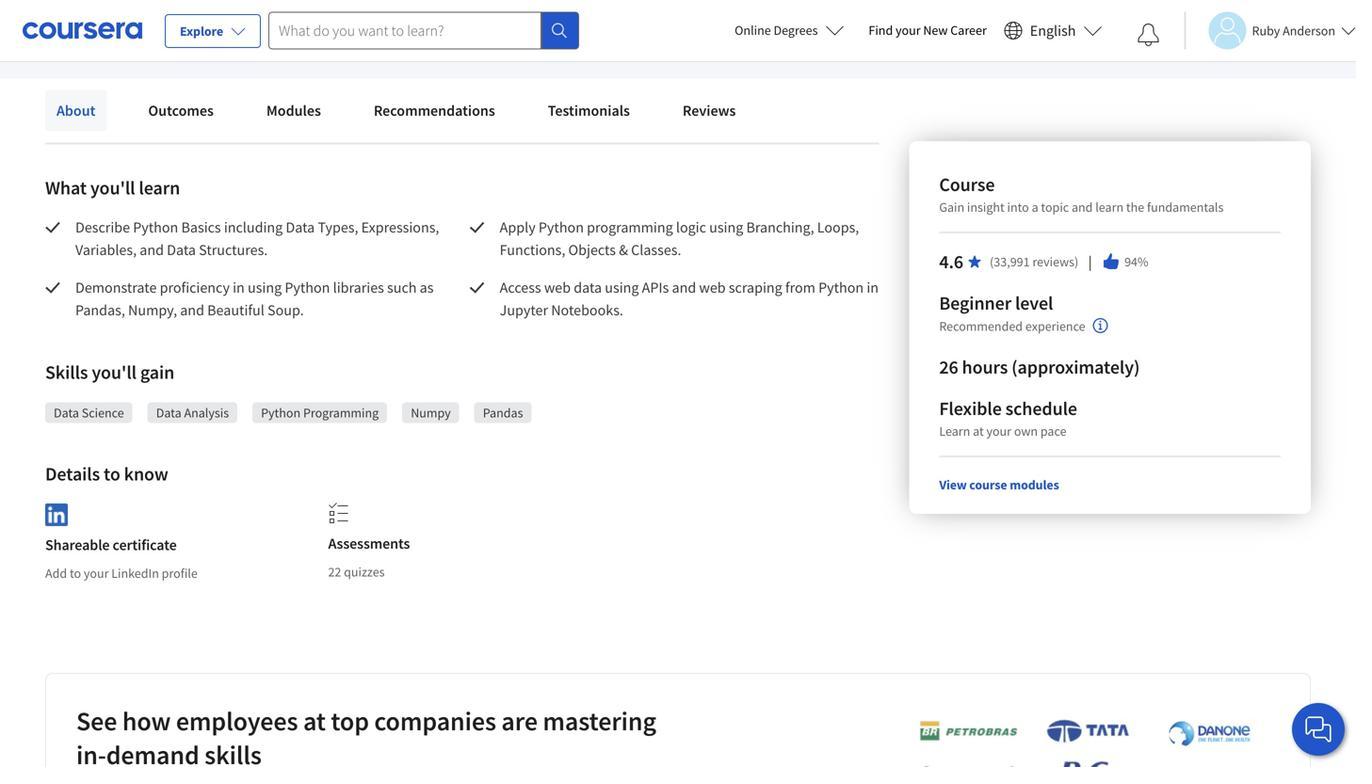 Task type: locate. For each thing, give the bounding box(es) containing it.
course
[[969, 476, 1007, 493]]

online degrees button
[[720, 9, 859, 51]]

top
[[331, 705, 369, 738]]

python right from
[[818, 278, 864, 297]]

objects
[[568, 241, 616, 259]]

structures.
[[199, 241, 268, 259]]

0 horizontal spatial to
[[70, 565, 81, 582]]

and
[[1072, 199, 1093, 216], [140, 241, 164, 259], [672, 278, 696, 297], [180, 301, 204, 320]]

learn down outcomes link
[[139, 176, 180, 200]]

None search field
[[268, 12, 579, 49]]

such
[[387, 278, 417, 297]]

22 quizzes
[[328, 564, 385, 581]]

python up 'functions,' on the top left of the page
[[539, 218, 584, 237]]

0 horizontal spatial using
[[248, 278, 282, 297]]

at for your
[[973, 423, 984, 440]]

and right topic at the top of the page
[[1072, 199, 1093, 216]]

python inside the describe python basics including data types, expressions, variables, and data structures.
[[133, 218, 178, 237]]

using inside demonstrate proficiency in using python libraries such as pandas, numpy, and beautiful soup.
[[248, 278, 282, 297]]

web left the data at top left
[[544, 278, 571, 297]]

experience
[[1025, 318, 1085, 335]]

at
[[973, 423, 984, 440], [303, 705, 326, 738]]

0 vertical spatial to
[[104, 462, 120, 486]]

see how employees at top companies are mastering in-demand skills
[[76, 705, 656, 767]]

web left scraping at right top
[[699, 278, 726, 297]]

course gain insight into a topic and learn the fundamentals
[[939, 173, 1224, 216]]

details to know
[[45, 462, 168, 486]]

you'll up the science
[[92, 361, 137, 384]]

information about difficulty level pre-requisites. image
[[1093, 318, 1108, 333]]

1 horizontal spatial using
[[605, 278, 639, 297]]

functions,
[[500, 241, 565, 259]]

assessments
[[328, 534, 410, 553]]

pace
[[1040, 423, 1067, 440]]

what
[[45, 176, 87, 200]]

recommendations
[[374, 101, 495, 120]]

at inside flexible schedule learn at your own pace
[[973, 423, 984, 440]]

0 vertical spatial you'll
[[90, 176, 135, 200]]

using right logic
[[709, 218, 743, 237]]

you'll
[[90, 176, 135, 200], [92, 361, 137, 384]]

0 horizontal spatial your
[[84, 565, 109, 582]]

data
[[574, 278, 602, 297]]

1 vertical spatial your
[[986, 423, 1011, 440]]

numpy
[[411, 404, 451, 421]]

1 horizontal spatial at
[[973, 423, 984, 440]]

explore
[[180, 23, 223, 40]]

types,
[[318, 218, 358, 237]]

about link
[[45, 90, 107, 131]]

skills you'll gain
[[45, 361, 174, 384]]

notebooks.
[[551, 301, 623, 320]]

about
[[57, 101, 95, 120]]

and right variables,
[[140, 241, 164, 259]]

quizzes
[[344, 564, 385, 581]]

outcomes
[[148, 101, 214, 120]]

demonstrate
[[75, 278, 157, 297]]

view course modules link
[[939, 476, 1059, 493]]

using up soup. at the left top of page
[[248, 278, 282, 297]]

online degrees
[[735, 22, 818, 39]]

0 horizontal spatial web
[[544, 278, 571, 297]]

mastering
[[543, 705, 656, 738]]

your left own in the right bottom of the page
[[986, 423, 1011, 440]]

your right find
[[896, 22, 921, 39]]

beginner
[[939, 291, 1011, 315]]

your
[[896, 22, 921, 39], [986, 423, 1011, 440], [84, 565, 109, 582]]

your inside 'link'
[[896, 22, 921, 39]]

data left "types,"
[[286, 218, 315, 237]]

coursera image
[[23, 15, 142, 45]]

numpy,
[[128, 301, 177, 320]]

find your new career link
[[859, 19, 996, 42]]

using
[[709, 218, 743, 237], [248, 278, 282, 297], [605, 278, 639, 297]]

your inside flexible schedule learn at your own pace
[[986, 423, 1011, 440]]

&
[[619, 241, 628, 259]]

access
[[500, 278, 541, 297]]

own
[[1014, 423, 1038, 440]]

modules
[[266, 101, 321, 120]]

python inside access web data using apis and web scraping from python in jupyter notebooks.
[[818, 278, 864, 297]]

course
[[939, 173, 995, 196]]

the
[[1126, 199, 1144, 216]]

in inside demonstrate proficiency in using python libraries such as pandas, numpy, and beautiful soup.
[[233, 278, 245, 297]]

from
[[785, 278, 815, 297]]

using left "apis"
[[605, 278, 639, 297]]

as
[[420, 278, 434, 297]]

1 vertical spatial you'll
[[92, 361, 137, 384]]

and inside demonstrate proficiency in using python libraries such as pandas, numpy, and beautiful soup.
[[180, 301, 204, 320]]

in-
[[76, 739, 106, 767]]

2 vertical spatial your
[[84, 565, 109, 582]]

1 in from the left
[[233, 278, 245, 297]]

data left the science
[[54, 404, 79, 421]]

certificate
[[113, 536, 177, 555]]

0 horizontal spatial in
[[233, 278, 245, 297]]

0 vertical spatial at
[[973, 423, 984, 440]]

proficiency
[[160, 278, 230, 297]]

2 horizontal spatial your
[[986, 423, 1011, 440]]

enrolled
[[150, 13, 203, 32]]

you'll up describe on the left top of page
[[90, 176, 135, 200]]

basics
[[181, 218, 221, 237]]

demonstrate proficiency in using python libraries such as pandas, numpy, and beautiful soup.
[[75, 278, 437, 320]]

1 horizontal spatial web
[[699, 278, 726, 297]]

flexible schedule learn at your own pace
[[939, 397, 1077, 440]]

2 horizontal spatial using
[[709, 218, 743, 237]]

online
[[735, 22, 771, 39]]

in right from
[[867, 278, 879, 297]]

1 vertical spatial to
[[70, 565, 81, 582]]

using inside access web data using apis and web scraping from python in jupyter notebooks.
[[605, 278, 639, 297]]

ruby anderson
[[1252, 22, 1335, 39]]

1 horizontal spatial in
[[867, 278, 879, 297]]

recommended experience
[[939, 318, 1085, 335]]

anderson
[[1283, 22, 1335, 39]]

to right add
[[70, 565, 81, 582]]

python left basics
[[133, 218, 178, 237]]

data down basics
[[167, 241, 196, 259]]

at left top
[[303, 705, 326, 738]]

describe python basics including data types, expressions, variables, and data structures.
[[75, 218, 442, 259]]

your down 'shareable certificate'
[[84, 565, 109, 582]]

web
[[544, 278, 571, 297], [699, 278, 726, 297]]

1 horizontal spatial your
[[896, 22, 921, 39]]

see
[[76, 705, 117, 738]]

1 web from the left
[[544, 278, 571, 297]]

in inside access web data using apis and web scraping from python in jupyter notebooks.
[[867, 278, 879, 297]]

2 in from the left
[[867, 278, 879, 297]]

add
[[45, 565, 67, 582]]

to left know
[[104, 462, 120, 486]]

in up beautiful
[[233, 278, 245, 297]]

|
[[1086, 251, 1094, 272]]

0 vertical spatial your
[[896, 22, 921, 39]]

at inside see how employees at top companies are mastering in-demand skills
[[303, 705, 326, 738]]

learn left the
[[1095, 199, 1124, 216]]

degrees
[[774, 22, 818, 39]]

loops,
[[817, 218, 859, 237]]

modules link
[[255, 90, 332, 131]]

at right learn
[[973, 423, 984, 440]]

english
[[1030, 21, 1076, 40]]

and inside access web data using apis and web scraping from python in jupyter notebooks.
[[672, 278, 696, 297]]

and down proficiency
[[180, 301, 204, 320]]

2 web from the left
[[699, 278, 726, 297]]

using for access web data using apis and web scraping from python in jupyter notebooks.
[[605, 278, 639, 297]]

to
[[104, 462, 120, 486], [70, 565, 81, 582]]

python up soup. at the left top of page
[[285, 278, 330, 297]]

chat with us image
[[1303, 715, 1333, 745]]

coursera enterprise logos image
[[891, 719, 1268, 767]]

and right "apis"
[[672, 278, 696, 297]]

1 horizontal spatial learn
[[1095, 199, 1124, 216]]

shareable certificate
[[45, 536, 177, 555]]

1 vertical spatial at
[[303, 705, 326, 738]]

685,713
[[45, 13, 97, 32]]

1 horizontal spatial to
[[104, 462, 120, 486]]

beginner level
[[939, 291, 1053, 315]]

in
[[233, 278, 245, 297], [867, 278, 879, 297]]

0 horizontal spatial at
[[303, 705, 326, 738]]

apply python programming logic using branching, loops, functions, objects & classes.
[[500, 218, 862, 259]]

python
[[133, 218, 178, 237], [539, 218, 584, 237], [285, 278, 330, 297], [818, 278, 864, 297], [261, 404, 301, 421]]

you'll for skills
[[92, 361, 137, 384]]

skills
[[204, 739, 262, 767]]

recommended
[[939, 318, 1023, 335]]



Task type: describe. For each thing, give the bounding box(es) containing it.
using inside apply python programming logic using branching, loops, functions, objects & classes.
[[709, 218, 743, 237]]

python programming
[[261, 404, 379, 421]]

expressions,
[[361, 218, 439, 237]]

ruby anderson button
[[1184, 12, 1356, 49]]

beautiful
[[207, 301, 264, 320]]

data left analysis
[[156, 404, 181, 421]]

view course modules
[[939, 476, 1059, 493]]

python left programming
[[261, 404, 301, 421]]

companies
[[374, 705, 496, 738]]

science
[[82, 404, 124, 421]]

testimonials link
[[537, 90, 641, 131]]

94%
[[1124, 253, 1148, 270]]

career
[[950, 22, 987, 39]]

to for know
[[104, 462, 120, 486]]

pandas,
[[75, 301, 125, 320]]

gain
[[140, 361, 174, 384]]

linkedin
[[111, 565, 159, 582]]

show notifications image
[[1137, 24, 1160, 46]]

reviews link
[[671, 90, 747, 131]]

employees
[[176, 705, 298, 738]]

685,713 already enrolled
[[45, 13, 203, 32]]

jupyter
[[500, 301, 548, 320]]

schedule
[[1005, 397, 1077, 420]]

0 horizontal spatial learn
[[139, 176, 180, 200]]

python inside apply python programming logic using branching, loops, functions, objects & classes.
[[539, 218, 584, 237]]

testimonials
[[548, 101, 630, 120]]

details
[[45, 462, 100, 486]]

are
[[501, 705, 538, 738]]

soup.
[[267, 301, 304, 320]]

variables,
[[75, 241, 137, 259]]

26
[[939, 355, 958, 379]]

already
[[100, 13, 147, 32]]

shareable
[[45, 536, 110, 555]]

reviews)
[[1032, 253, 1078, 270]]

learn inside course gain insight into a topic and learn the fundamentals
[[1095, 199, 1124, 216]]

branching,
[[746, 218, 814, 237]]

describe
[[75, 218, 130, 237]]

gain
[[939, 199, 964, 216]]

english button
[[996, 0, 1110, 61]]

22
[[328, 564, 341, 581]]

topic
[[1041, 199, 1069, 216]]

(33,991
[[990, 253, 1030, 270]]

data science
[[54, 404, 124, 421]]

level
[[1015, 291, 1053, 315]]

ruby
[[1252, 22, 1280, 39]]

at for top
[[303, 705, 326, 738]]

apis
[[642, 278, 669, 297]]

reviews
[[683, 101, 736, 120]]

using for demonstrate proficiency in using python libraries such as pandas, numpy, and beautiful soup.
[[248, 278, 282, 297]]

logic
[[676, 218, 706, 237]]

and inside the describe python basics including data types, expressions, variables, and data structures.
[[140, 241, 164, 259]]

modules
[[1010, 476, 1059, 493]]

including
[[224, 218, 283, 237]]

know
[[124, 462, 168, 486]]

find your new career
[[869, 22, 987, 39]]

skills
[[45, 361, 88, 384]]

data analysis
[[156, 404, 229, 421]]

access web data using apis and web scraping from python in jupyter notebooks.
[[500, 278, 882, 320]]

(33,991 reviews) |
[[990, 251, 1094, 272]]

libraries
[[333, 278, 384, 297]]

26 hours (approximately)
[[939, 355, 1140, 379]]

outcomes link
[[137, 90, 225, 131]]

what you'll learn
[[45, 176, 180, 200]]

(approximately)
[[1012, 355, 1140, 379]]

new
[[923, 22, 948, 39]]

view
[[939, 476, 967, 493]]

into
[[1007, 199, 1029, 216]]

to for your
[[70, 565, 81, 582]]

a
[[1032, 199, 1038, 216]]

programming
[[587, 218, 673, 237]]

hours
[[962, 355, 1008, 379]]

and inside course gain insight into a topic and learn the fundamentals
[[1072, 199, 1093, 216]]

how
[[122, 705, 171, 738]]

you'll for what
[[90, 176, 135, 200]]

What do you want to learn? text field
[[268, 12, 541, 49]]

demand
[[106, 739, 199, 767]]

programming
[[303, 404, 379, 421]]

flexible
[[939, 397, 1002, 420]]

analysis
[[184, 404, 229, 421]]

python inside demonstrate proficiency in using python libraries such as pandas, numpy, and beautiful soup.
[[285, 278, 330, 297]]



Task type: vqa. For each thing, say whether or not it's contained in the screenshot.
employees
yes



